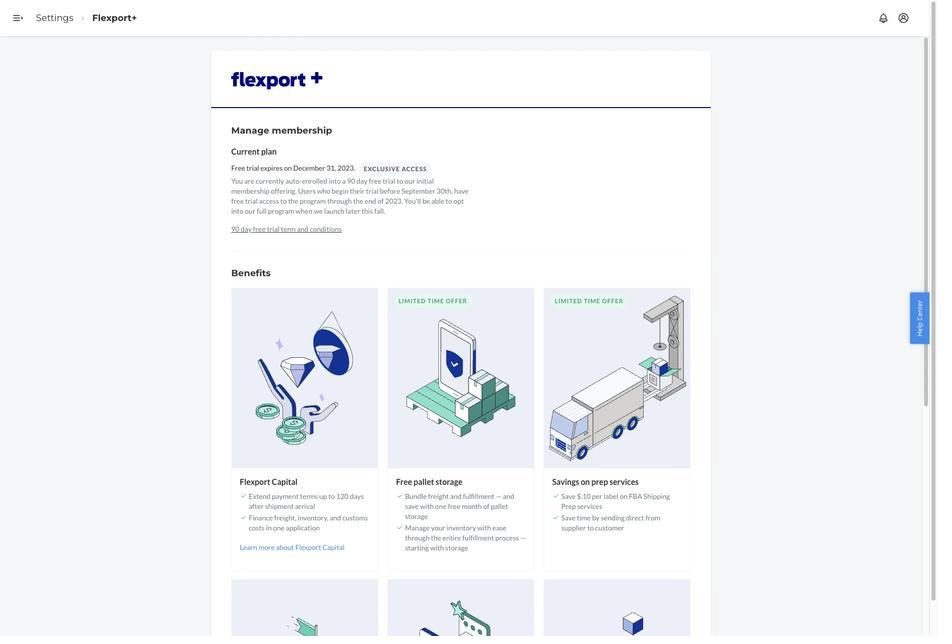 Task type: locate. For each thing, give the bounding box(es) containing it.
storage down save
[[405, 513, 428, 521]]

day up 'their'
[[357, 177, 368, 185]]

2 horizontal spatial the
[[431, 534, 441, 543]]

1 horizontal spatial limited time offer
[[555, 297, 624, 305]]

fulfillment down inventory
[[463, 534, 494, 543]]

payment
[[272, 493, 299, 501]]

0 vertical spatial through
[[327, 197, 352, 205]]

with down entire
[[431, 544, 444, 553]]

help center button
[[911, 293, 930, 344]]

be
[[423, 197, 430, 205]]

2023. down before
[[385, 197, 403, 205]]

one inside extend payment terms up to 120 days after shipment arrival finance freight, inventory, and customs costs in one application
[[273, 524, 285, 533]]

pallet up bundle
[[414, 477, 434, 487]]

through up starting
[[405, 534, 430, 543]]

free left month
[[448, 503, 461, 511]]

1 limited time offer from the left
[[399, 297, 468, 305]]

fulfillment
[[463, 493, 495, 501], [463, 534, 494, 543]]

2 time from the left
[[584, 297, 601, 305]]

1 limited from the left
[[399, 297, 426, 305]]

1 vertical spatial through
[[405, 534, 430, 543]]

0 vertical spatial capital
[[272, 477, 298, 487]]

1 horizontal spatial 2023.
[[385, 197, 403, 205]]

0 horizontal spatial program
[[268, 207, 294, 215]]

1 vertical spatial program
[[268, 207, 294, 215]]

trial
[[247, 164, 259, 173], [383, 177, 396, 185], [366, 187, 379, 195], [245, 197, 258, 205], [267, 225, 280, 233]]

2 save from the top
[[562, 514, 576, 523]]

exclusive access
[[364, 166, 427, 173]]

0 vertical spatial into
[[329, 177, 341, 185]]

0 horizontal spatial our
[[245, 207, 256, 215]]

you
[[231, 177, 243, 185]]

1 horizontal spatial membership
[[272, 125, 332, 136]]

0 vertical spatial of
[[378, 197, 384, 205]]

storage up freight
[[436, 477, 463, 487]]

$.10
[[577, 493, 591, 501]]

with left ease
[[478, 524, 491, 533]]

90 right a
[[347, 177, 355, 185]]

limited time offer for on
[[555, 297, 624, 305]]

1 vertical spatial one
[[273, 524, 285, 533]]

1 save from the top
[[562, 493, 576, 501]]

1 horizontal spatial services
[[610, 477, 639, 487]]

conditions
[[310, 225, 342, 233]]

capital down the "inventory,"
[[323, 544, 345, 552]]

2 limited from the left
[[555, 297, 583, 305]]

1 horizontal spatial time
[[584, 297, 601, 305]]

fulfillment up month
[[463, 493, 495, 501]]

the down 'their'
[[353, 197, 364, 205]]

1 vertical spatial manage
[[405, 524, 430, 533]]

— right process
[[521, 534, 526, 543]]

1 vertical spatial membership
[[231, 187, 270, 195]]

1 horizontal spatial —
[[521, 534, 526, 543]]

free up bundle
[[396, 477, 412, 487]]

arrival
[[295, 503, 315, 511]]

31,
[[327, 164, 336, 173]]

1 horizontal spatial flexport
[[295, 544, 321, 552]]

who
[[317, 187, 330, 195]]

1 horizontal spatial 90
[[347, 177, 355, 185]]

bundle freight and fulfillment — and save with one free month of pallet storage manage your inventory with ease through the entire fulfillment process — starting with storage
[[405, 493, 526, 553]]

0 horizontal spatial time
[[428, 297, 444, 305]]

of inside you are currently auto-enrolled into a 90 day free trial to our initial membership offering. users who begin their trial before september 30th, have free trial access to the program through the end of 2023. you'll be able to opt into our full program when we launch later this fall.
[[378, 197, 384, 205]]

0 horizontal spatial limited
[[399, 297, 426, 305]]

2 limited time offer from the left
[[555, 297, 624, 305]]

help center
[[916, 300, 925, 337]]

to left opt
[[446, 197, 452, 205]]

90 inside you are currently auto-enrolled into a 90 day free trial to our initial membership offering. users who begin their trial before september 30th, have free trial access to the program through the end of 2023. you'll be able to opt into our full program when we launch later this fall.
[[347, 177, 355, 185]]

1 vertical spatial capital
[[323, 544, 345, 552]]

freight,
[[274, 514, 297, 523]]

1 vertical spatial into
[[231, 207, 244, 215]]

0 vertical spatial day
[[357, 177, 368, 185]]

pallet inside bundle freight and fulfillment — and save with one free month of pallet storage manage your inventory with ease through the entire fulfillment process — starting with storage
[[491, 503, 508, 511]]

services down '$.10'
[[578, 503, 603, 511]]

customer
[[596, 524, 625, 533]]

0 horizontal spatial 2023.
[[338, 164, 356, 173]]

we
[[314, 207, 323, 215]]

settings link
[[36, 12, 73, 23]]

of inside bundle freight and fulfillment — and save with one free month of pallet storage manage your inventory with ease through the entire fulfillment process — starting with storage
[[483, 503, 490, 511]]

1 horizontal spatial the
[[353, 197, 364, 205]]

program down access
[[268, 207, 294, 215]]

save up prep
[[562, 493, 576, 501]]

membership up december
[[272, 125, 332, 136]]

0 horizontal spatial limited time offer
[[399, 297, 468, 305]]

flexport down application
[[295, 544, 321, 552]]

into left a
[[329, 177, 341, 185]]

1 vertical spatial 90
[[231, 225, 240, 233]]

1 vertical spatial free
[[396, 477, 412, 487]]

1 vertical spatial pallet
[[491, 503, 508, 511]]

on left prep
[[581, 477, 590, 487]]

1 vertical spatial of
[[483, 503, 490, 511]]

0 horizontal spatial offer
[[446, 297, 468, 305]]

0 vertical spatial our
[[405, 177, 415, 185]]

to right up
[[329, 493, 335, 501]]

sending
[[601, 514, 625, 523]]

initial
[[417, 177, 434, 185]]

flexport
[[240, 477, 270, 487], [295, 544, 321, 552]]

2 vertical spatial on
[[620, 493, 628, 501]]

about
[[276, 544, 294, 552]]

90 up benefits on the top left of the page
[[231, 225, 240, 233]]

day left term
[[241, 225, 252, 233]]

inventory,
[[298, 514, 329, 523]]

our left full
[[245, 207, 256, 215]]

day inside you are currently auto-enrolled into a 90 day free trial to our initial membership offering. users who begin their trial before september 30th, have free trial access to the program through the end of 2023. you'll be able to opt into our full program when we launch later this fall.
[[357, 177, 368, 185]]

free for free pallet storage
[[396, 477, 412, 487]]

1 horizontal spatial through
[[405, 534, 430, 543]]

1 horizontal spatial manage
[[405, 524, 430, 533]]

2023. up a
[[338, 164, 356, 173]]

0 horizontal spatial membership
[[231, 187, 270, 195]]

and left customs
[[330, 514, 341, 523]]

full
[[257, 207, 267, 215]]

prep
[[592, 477, 608, 487]]

flexport up extend
[[240, 477, 270, 487]]

label
[[604, 493, 619, 501]]

1 horizontal spatial offer
[[602, 297, 624, 305]]

0 horizontal spatial on
[[284, 164, 292, 173]]

0 vertical spatial 2023.
[[338, 164, 356, 173]]

limited
[[399, 297, 426, 305], [555, 297, 583, 305]]

term
[[281, 225, 296, 233]]

1 horizontal spatial of
[[483, 503, 490, 511]]

services
[[610, 477, 639, 487], [578, 503, 603, 511]]

days
[[350, 493, 364, 501]]

0 vertical spatial on
[[284, 164, 292, 173]]

trial up before
[[383, 177, 396, 185]]

costs
[[249, 524, 265, 533]]

the down offering.
[[288, 197, 299, 205]]

1 vertical spatial on
[[581, 477, 590, 487]]

by
[[593, 514, 600, 523]]

launch
[[324, 207, 345, 215]]

0 vertical spatial save
[[562, 493, 576, 501]]

0 horizontal spatial one
[[273, 524, 285, 533]]

and
[[297, 225, 309, 233], [450, 493, 462, 501], [503, 493, 515, 501], [330, 514, 341, 523]]

free down exclusive
[[369, 177, 382, 185]]

process
[[496, 534, 519, 543]]

fall.
[[374, 207, 386, 215]]

the down your
[[431, 534, 441, 543]]

our down access
[[405, 177, 415, 185]]

open account menu image
[[898, 12, 910, 24]]

2 offer from the left
[[602, 297, 624, 305]]

open notifications image
[[878, 12, 890, 24]]

of right month
[[483, 503, 490, 511]]

breadcrumbs navigation
[[28, 3, 145, 33]]

2 horizontal spatial on
[[620, 493, 628, 501]]

manage inside bundle freight and fulfillment — and save with one free month of pallet storage manage your inventory with ease through the entire fulfillment process — starting with storage
[[405, 524, 430, 533]]

trial up the end on the top left of the page
[[366, 187, 379, 195]]

end
[[365, 197, 376, 205]]

0 vertical spatial one
[[435, 503, 447, 511]]

0 horizontal spatial day
[[241, 225, 252, 233]]

manage up current plan
[[231, 125, 269, 136]]

0 horizontal spatial services
[[578, 503, 603, 511]]

center
[[916, 300, 925, 321]]

90 day free trial term and conditions
[[231, 225, 342, 233]]

services inside save $.10 per label on fba shipping prep services save time by sending direct from supplier to customer
[[578, 503, 603, 511]]

1 time from the left
[[428, 297, 444, 305]]

0 horizontal spatial manage
[[231, 125, 269, 136]]

0 horizontal spatial free
[[231, 164, 245, 173]]

1 horizontal spatial free
[[396, 477, 412, 487]]

1 horizontal spatial one
[[435, 503, 447, 511]]

0 vertical spatial program
[[300, 197, 326, 205]]

plan
[[261, 147, 277, 156]]

program
[[300, 197, 326, 205], [268, 207, 294, 215]]

direct
[[626, 514, 645, 523]]

0 vertical spatial services
[[610, 477, 639, 487]]

save up supplier
[[562, 514, 576, 523]]

1 vertical spatial 2023.
[[385, 197, 403, 205]]

0 vertical spatial flexport
[[240, 477, 270, 487]]

free
[[231, 164, 245, 173], [396, 477, 412, 487]]

1 vertical spatial —
[[521, 534, 526, 543]]

services up 'fba'
[[610, 477, 639, 487]]

settings
[[36, 12, 73, 23]]

limited time offer
[[399, 297, 468, 305], [555, 297, 624, 305]]

0 vertical spatial free
[[231, 164, 245, 173]]

entire
[[443, 534, 461, 543]]

to inside save $.10 per label on fba shipping prep services save time by sending direct from supplier to customer
[[588, 524, 594, 533]]

have
[[454, 187, 469, 195]]

application
[[286, 524, 320, 533]]

with down bundle
[[420, 503, 434, 511]]

0 vertical spatial pallet
[[414, 477, 434, 487]]

1 horizontal spatial pallet
[[491, 503, 508, 511]]

1 offer from the left
[[446, 297, 468, 305]]

starting
[[405, 544, 429, 553]]

0 vertical spatial membership
[[272, 125, 332, 136]]

0 vertical spatial fulfillment
[[463, 493, 495, 501]]

one right in
[[273, 524, 285, 533]]

shipping
[[644, 493, 670, 501]]

freight
[[428, 493, 449, 501]]

90 day free trial term and conditions link
[[231, 225, 342, 233]]

1 vertical spatial save
[[562, 514, 576, 523]]

0 horizontal spatial pallet
[[414, 477, 434, 487]]

to down "by"
[[588, 524, 594, 533]]

manage
[[231, 125, 269, 136], [405, 524, 430, 533]]

time
[[428, 297, 444, 305], [584, 297, 601, 305]]

storage down entire
[[446, 544, 469, 553]]

limited time offer for pallet
[[399, 297, 468, 305]]

on up the auto- at the top left of the page
[[284, 164, 292, 173]]

manage up starting
[[405, 524, 430, 533]]

0 horizontal spatial capital
[[272, 477, 298, 487]]

on
[[284, 164, 292, 173], [581, 477, 590, 487], [620, 493, 628, 501]]

open navigation image
[[12, 12, 24, 24]]

trial up are
[[247, 164, 259, 173]]

program up "we"
[[300, 197, 326, 205]]

0 horizontal spatial into
[[231, 207, 244, 215]]

ease
[[493, 524, 507, 533]]

current plan
[[231, 147, 277, 156]]

0 horizontal spatial the
[[288, 197, 299, 205]]

help
[[916, 322, 925, 337]]

1 horizontal spatial day
[[357, 177, 368, 185]]

of
[[378, 197, 384, 205], [483, 503, 490, 511]]

1 vertical spatial services
[[578, 503, 603, 511]]

0 vertical spatial 90
[[347, 177, 355, 185]]

pallet up ease
[[491, 503, 508, 511]]

supplier
[[562, 524, 586, 533]]

1 horizontal spatial our
[[405, 177, 415, 185]]

membership down are
[[231, 187, 270, 195]]

on left 'fba'
[[620, 493, 628, 501]]

capital up payment
[[272, 477, 298, 487]]

limited for free
[[399, 297, 426, 305]]

0 vertical spatial —
[[496, 493, 502, 501]]

and up ease
[[503, 493, 515, 501]]

one down freight
[[435, 503, 447, 511]]

of up fall.
[[378, 197, 384, 205]]

90
[[347, 177, 355, 185], [231, 225, 240, 233]]

1 horizontal spatial limited
[[555, 297, 583, 305]]

1 vertical spatial our
[[245, 207, 256, 215]]

0 horizontal spatial of
[[378, 197, 384, 205]]

— up ease
[[496, 493, 502, 501]]

prep
[[562, 503, 576, 511]]

through down begin
[[327, 197, 352, 205]]

0 horizontal spatial through
[[327, 197, 352, 205]]

membership inside you are currently auto-enrolled into a 90 day free trial to our initial membership offering. users who begin their trial before september 30th, have free trial access to the program through the end of 2023. you'll be able to opt into our full program when we launch later this fall.
[[231, 187, 270, 195]]

pallet
[[414, 477, 434, 487], [491, 503, 508, 511]]

save
[[562, 493, 576, 501], [562, 514, 576, 523]]

free up you on the top left of page
[[231, 164, 245, 173]]

into left full
[[231, 207, 244, 215]]

0 vertical spatial storage
[[436, 477, 463, 487]]



Task type: describe. For each thing, give the bounding box(es) containing it.
exclusive
[[364, 166, 400, 173]]

manage membership
[[231, 125, 332, 136]]

you'll
[[405, 197, 421, 205]]

inventory
[[447, 524, 476, 533]]

after
[[249, 503, 264, 511]]

through inside you are currently auto-enrolled into a 90 day free trial to our initial membership offering. users who begin their trial before september 30th, have free trial access to the program through the end of 2023. you'll be able to opt into our full program when we launch later this fall.
[[327, 197, 352, 205]]

september
[[402, 187, 436, 195]]

current
[[231, 147, 260, 156]]

opt
[[454, 197, 464, 205]]

to inside extend payment terms up to 120 days after shipment arrival finance freight, inventory, and customs costs in one application
[[329, 493, 335, 501]]

30th,
[[437, 187, 453, 195]]

flexport+
[[92, 12, 137, 23]]

1 vertical spatial fulfillment
[[463, 534, 494, 543]]

later
[[346, 207, 360, 215]]

this
[[362, 207, 373, 215]]

120
[[336, 493, 349, 501]]

2 vertical spatial storage
[[446, 544, 469, 553]]

access
[[259, 197, 279, 205]]

2 vertical spatial with
[[431, 544, 444, 553]]

1 horizontal spatial into
[[329, 177, 341, 185]]

time for storage
[[428, 297, 444, 305]]

users
[[298, 187, 316, 195]]

terms
[[300, 493, 318, 501]]

shipment
[[265, 503, 294, 511]]

expires
[[261, 164, 283, 173]]

trial left term
[[267, 225, 280, 233]]

you are currently auto-enrolled into a 90 day free trial to our initial membership offering. users who begin their trial before september 30th, have free trial access to the program through the end of 2023. you'll be able to opt into our full program when we launch later this fall.
[[231, 177, 469, 215]]

up
[[319, 493, 327, 501]]

1 horizontal spatial on
[[581, 477, 590, 487]]

limited for savings
[[555, 297, 583, 305]]

1 vertical spatial day
[[241, 225, 252, 233]]

free inside bundle freight and fulfillment — and save with one free month of pallet storage manage your inventory with ease through the entire fulfillment process — starting with storage
[[448, 503, 461, 511]]

their
[[350, 187, 365, 195]]

auto-
[[286, 177, 302, 185]]

0 vertical spatial with
[[420, 503, 434, 511]]

learn more about flexport capital link
[[240, 544, 345, 552]]

offering.
[[271, 187, 297, 195]]

0 horizontal spatial —
[[496, 493, 502, 501]]

save $.10 per label on fba shipping prep services save time by sending direct from supplier to customer
[[562, 493, 670, 533]]

free pallet storage
[[396, 477, 463, 487]]

and right freight
[[450, 493, 462, 501]]

enrolled
[[302, 177, 327, 185]]

flexport capital
[[240, 477, 298, 487]]

savings
[[553, 477, 580, 487]]

to down the exclusive access
[[397, 177, 403, 185]]

bundle
[[405, 493, 427, 501]]

trial up full
[[245, 197, 258, 205]]

on inside save $.10 per label on fba shipping prep services save time by sending direct from supplier to customer
[[620, 493, 628, 501]]

extend
[[249, 493, 271, 501]]

0 horizontal spatial 90
[[231, 225, 240, 233]]

time for prep
[[584, 297, 601, 305]]

2023. inside you are currently auto-enrolled into a 90 day free trial to our initial membership offering. users who begin their trial before september 30th, have free trial access to the program through the end of 2023. you'll be able to opt into our full program when we launch later this fall.
[[385, 197, 403, 205]]

free for free trial expires on december 31, 2023.
[[231, 164, 245, 173]]

free down you on the top left of page
[[231, 197, 244, 205]]

savings on prep services
[[553, 477, 639, 487]]

from
[[646, 514, 661, 523]]

access
[[402, 166, 427, 173]]

month
[[462, 503, 482, 511]]

fba
[[629, 493, 643, 501]]

0 vertical spatial manage
[[231, 125, 269, 136]]

begin
[[332, 187, 349, 195]]

extend payment terms up to 120 days after shipment arrival finance freight, inventory, and customs costs in one application
[[249, 493, 368, 533]]

0 horizontal spatial flexport
[[240, 477, 270, 487]]

1 vertical spatial flexport
[[295, 544, 321, 552]]

per
[[592, 493, 603, 501]]

1 vertical spatial storage
[[405, 513, 428, 521]]

save
[[405, 503, 419, 511]]

time
[[577, 514, 591, 523]]

through inside bundle freight and fulfillment — and save with one free month of pallet storage manage your inventory with ease through the entire fulfillment process — starting with storage
[[405, 534, 430, 543]]

flexport+ link
[[92, 12, 137, 23]]

more
[[259, 544, 275, 552]]

one inside bundle freight and fulfillment — and save with one free month of pallet storage manage your inventory with ease through the entire fulfillment process — starting with storage
[[435, 503, 447, 511]]

finance
[[249, 514, 273, 523]]

before
[[380, 187, 401, 195]]

a
[[342, 177, 346, 185]]

offer for prep
[[602, 297, 624, 305]]

1 horizontal spatial capital
[[323, 544, 345, 552]]

learn more about flexport capital
[[240, 544, 345, 552]]

to down offering.
[[280, 197, 287, 205]]

the inside bundle freight and fulfillment — and save with one free month of pallet storage manage your inventory with ease through the entire fulfillment process — starting with storage
[[431, 534, 441, 543]]

and inside extend payment terms up to 120 days after shipment arrival finance freight, inventory, and customs costs in one application
[[330, 514, 341, 523]]

free down full
[[253, 225, 266, 233]]

offer for storage
[[446, 297, 468, 305]]

1 vertical spatial with
[[478, 524, 491, 533]]

and right term
[[297, 225, 309, 233]]

free trial expires on december 31, 2023.
[[231, 164, 356, 173]]

currently
[[256, 177, 284, 185]]

1 horizontal spatial program
[[300, 197, 326, 205]]

able
[[432, 197, 445, 205]]

your
[[431, 524, 445, 533]]

learn
[[240, 544, 257, 552]]

customs
[[343, 514, 368, 523]]

are
[[244, 177, 254, 185]]

in
[[266, 524, 272, 533]]

benefits
[[231, 268, 271, 279]]

when
[[296, 207, 313, 215]]

december
[[293, 164, 325, 173]]



Task type: vqa. For each thing, say whether or not it's contained in the screenshot.
TIME corresponding to storage
yes



